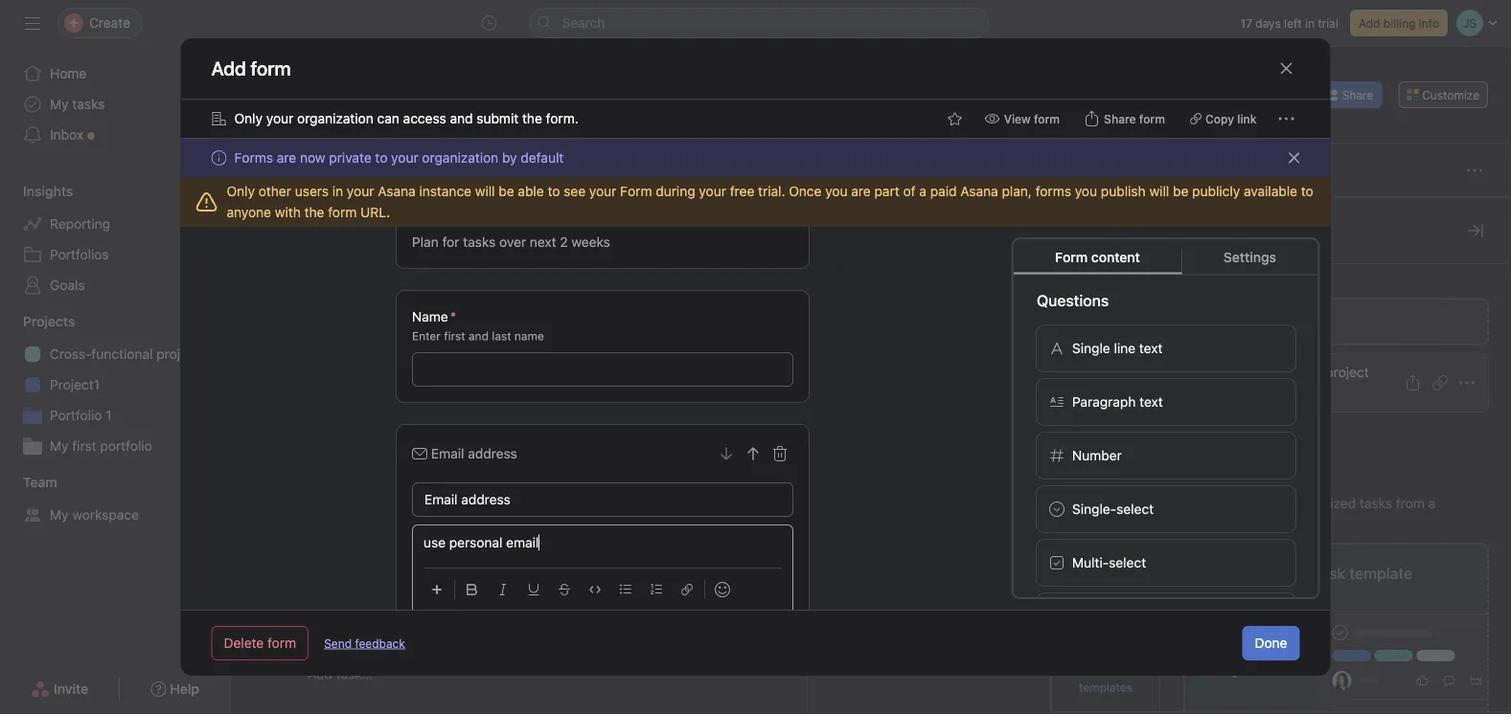 Task type: locate. For each thing, give the bounding box(es) containing it.
project for cross-functional project plan link
[[156, 346, 200, 362]]

0 vertical spatial project
[[156, 346, 200, 362]]

standardized
[[1276, 496, 1356, 512]]

cell
[[807, 376, 922, 411], [807, 410, 922, 446]]

apps
[[1092, 476, 1120, 490]]

header to do tree grid
[[231, 376, 1511, 515]]

organization up private
[[297, 111, 374, 126]]

functional for cross-functional project plan button
[[1260, 365, 1322, 380]]

1 for 1 button
[[477, 421, 482, 435]]

a right from
[[1428, 496, 1436, 512]]

asana up url.
[[378, 183, 416, 199]]

0 horizontal spatial plan
[[204, 346, 230, 362]]

cross-functional project plan inside cross-functional project plan button
[[1219, 365, 1369, 401]]

1 down single-
[[1089, 570, 1094, 584]]

0 vertical spatial first
[[443, 330, 465, 343]]

js button
[[1230, 83, 1253, 106]]

customize down info
[[1422, 88, 1479, 102]]

0 horizontal spatial 1
[[106, 408, 112, 424]]

cell for draft project brief cell
[[807, 376, 922, 411]]

0 vertical spatial customize
[[1422, 88, 1479, 102]]

in inside only other users in your asana instance will be able to see your form during your free trial.  once you are part of a paid asana plan, forms you publish will be publicly available to anyone with the form url.
[[332, 183, 343, 199]]

remove field image
[[772, 447, 787, 462]]

my down portfolio
[[50, 438, 69, 454]]

functional up project1 link
[[91, 346, 153, 362]]

1 vertical spatial task
[[1093, 664, 1118, 677]]

None text field
[[311, 64, 571, 99]]

and inside name * enter first and last name
[[468, 330, 488, 343]]

0 horizontal spatial the
[[304, 205, 324, 220]]

cross- down the add form
[[1219, 365, 1260, 380]]

0 vertical spatial text
[[1139, 340, 1162, 356]]

2 you from the left
[[1075, 183, 1097, 199]]

1 horizontal spatial 1
[[477, 421, 482, 435]]

left
[[1284, 16, 1302, 30]]

share timeline with teammates cell
[[231, 445, 808, 480]]

reporting
[[50, 216, 110, 232]]

tasks right the for
[[463, 234, 495, 250]]

form left url.
[[328, 205, 357, 220]]

form for share form
[[1139, 112, 1165, 126]]

italics image
[[497, 584, 508, 596]]

asana up date
[[960, 183, 998, 199]]

project for cross-functional project plan button
[[1325, 365, 1369, 380]]

form down priority
[[1055, 249, 1088, 265]]

1 horizontal spatial first
[[443, 330, 465, 343]]

customize
[[1422, 88, 1479, 102], [1183, 219, 1275, 242]]

are left part
[[851, 183, 871, 199]]

2 horizontal spatial 1
[[1089, 570, 1094, 584]]

from
[[1396, 496, 1425, 512]]

4 for 4 rules
[[1087, 382, 1095, 396]]

for
[[442, 234, 459, 250]]

add form button
[[1183, 298, 1489, 346]]

add inside add task… button
[[308, 667, 332, 683]]

add inside add billing info button
[[1359, 16, 1380, 30]]

1 horizontal spatial task
[[1315, 565, 1346, 583]]

0 horizontal spatial you
[[825, 183, 848, 199]]

project inside button
[[1325, 365, 1369, 380]]

done inside done button
[[1255, 636, 1287, 652]]

form left copy
[[1139, 112, 1165, 126]]

4 left fields
[[1086, 288, 1093, 302]]

my inside global element
[[50, 96, 69, 112]]

my for my tasks
[[50, 96, 69, 112]]

1 horizontal spatial plan
[[1219, 386, 1245, 401]]

form right delete
[[267, 636, 296, 652]]

overview
[[273, 120, 332, 136]]

0 vertical spatial cross-functional project plan
[[50, 346, 230, 362]]

1 horizontal spatial done button
[[1242, 627, 1300, 661]]

task up users
[[303, 164, 325, 177]]

2 asana from the left
[[960, 183, 998, 199]]

close details image
[[1468, 223, 1483, 239]]

forms for forms are now private to your organization by default
[[234, 150, 273, 166]]

row containing task name
[[231, 197, 1511, 233]]

add for add task
[[278, 164, 299, 177]]

strikethrough image
[[558, 584, 570, 596]]

enter
[[412, 330, 440, 343]]

schedule kickoff meeting cell
[[231, 410, 808, 446]]

will right instance
[[475, 183, 495, 199]]

2
[[559, 234, 567, 250]]

add form
[[211, 57, 291, 80]]

organization down board link
[[422, 150, 498, 166]]

0 vertical spatial task
[[303, 164, 325, 177]]

during
[[656, 183, 695, 199]]

share down add billing info button
[[1342, 88, 1373, 102]]

1 vertical spatial first
[[72, 438, 96, 454]]

email
[[431, 446, 464, 462]]

1 horizontal spatial organization
[[422, 150, 498, 166]]

0 horizontal spatial in
[[332, 183, 343, 199]]

collapse task list for this section image
[[260, 625, 275, 640]]

customize inside dropdown button
[[1422, 88, 1479, 102]]

0 vertical spatial and
[[450, 111, 473, 126]]

a right the of
[[919, 183, 927, 199]]

my
[[50, 96, 69, 112], [50, 438, 69, 454], [50, 507, 69, 523]]

name * enter first and last name
[[412, 309, 544, 343]]

home link
[[11, 58, 218, 89]]

global element
[[0, 47, 230, 162]]

1 form
[[1089, 570, 1123, 584]]

close this dialog image
[[1279, 61, 1294, 76]]

0 horizontal spatial tasks
[[72, 96, 105, 112]]

task
[[303, 164, 325, 177], [1315, 565, 1346, 583]]

invite button
[[18, 673, 101, 707]]

cross- inside button
[[1219, 365, 1260, 380]]

1 down project1 link
[[106, 408, 112, 424]]

add for add form
[[1220, 314, 1244, 330]]

files link
[[1010, 118, 1055, 139]]

1 horizontal spatial you
[[1075, 183, 1097, 199]]

to up category
[[1301, 183, 1313, 199]]

0 vertical spatial 4
[[1086, 288, 1093, 302]]

forms down the settings
[[1183, 272, 1228, 290]]

1 button
[[473, 418, 501, 437]]

form
[[1034, 112, 1060, 126], [1139, 112, 1165, 126], [328, 205, 357, 220], [1248, 314, 1277, 330], [1097, 570, 1123, 584], [267, 636, 296, 652]]

name inside name * enter first and last name
[[514, 330, 544, 343]]

delete form button
[[211, 627, 309, 661]]

2 be from the left
[[1173, 183, 1188, 199]]

plan inside button
[[1219, 386, 1245, 401]]

1 horizontal spatial name
[[514, 330, 544, 343]]

1 up email address
[[477, 421, 482, 435]]

0 vertical spatial task
[[258, 209, 282, 222]]

add to starred image
[[947, 111, 963, 126]]

1 horizontal spatial share
[[1342, 88, 1373, 102]]

4 left the rules
[[1087, 382, 1095, 396]]

Question name text field
[[412, 483, 793, 517]]

in right 'left'
[[1305, 16, 1315, 30]]

1 vertical spatial functional
[[1260, 365, 1322, 380]]

1 inside button
[[477, 421, 482, 435]]

first down * at the left of page
[[443, 330, 465, 343]]

copy form link image
[[1432, 376, 1448, 391]]

task for add task
[[303, 164, 325, 177]]

1 for 1 form
[[1089, 570, 1094, 584]]

0 vertical spatial forms
[[234, 150, 273, 166]]

0 vertical spatial my
[[50, 96, 69, 112]]

share inside add form dialog
[[1104, 112, 1136, 126]]

functional inside projects element
[[91, 346, 153, 362]]

4 for 4 fields
[[1086, 288, 1093, 302]]

0 horizontal spatial will
[[475, 183, 495, 199]]

cross-
[[50, 346, 91, 362], [1219, 365, 1260, 380]]

1 vertical spatial cross-
[[1219, 365, 1260, 380]]

Schedule kickoff meeting text field
[[303, 418, 469, 437]]

single
[[1072, 340, 1110, 356]]

1 horizontal spatial will
[[1149, 183, 1169, 199]]

task inside add task button
[[303, 164, 325, 177]]

1 — text field from the top
[[1378, 377, 1491, 410]]

form inside "button"
[[267, 636, 296, 652]]

be up status
[[1173, 183, 1188, 199]]

2 vertical spatial my
[[50, 507, 69, 523]]

tasks left from
[[1360, 496, 1392, 512]]

my inside projects element
[[50, 438, 69, 454]]

name right last
[[514, 330, 544, 343]]

task inside task templates
[[1093, 664, 1118, 677]]

0 horizontal spatial to
[[375, 150, 387, 166]]

the down users
[[304, 205, 324, 220]]

share for share form
[[1104, 112, 1136, 126]]

1 vertical spatial form
[[1055, 249, 1088, 265]]

portfolios link
[[11, 240, 218, 270]]

hide sidebar image
[[25, 15, 40, 31]]

share up publish
[[1104, 112, 1136, 126]]

2 vertical spatial tasks
[[1360, 496, 1392, 512]]

are inside only other users in your asana instance will be able to see your form during your free trial.  once you are part of a paid asana plan, forms you publish will be publicly available to anyone with the form url.
[[851, 183, 871, 199]]

form for view form
[[1034, 112, 1060, 126]]

1 vertical spatial text
[[1139, 394, 1163, 410]]

only up anyone on the left of the page
[[227, 183, 255, 199]]

plan inside projects element
[[204, 346, 230, 362]]

0 horizontal spatial are
[[277, 150, 296, 166]]

free
[[730, 183, 754, 199]]

1 horizontal spatial cross-functional project plan
[[1219, 365, 1369, 401]]

1 horizontal spatial cross-
[[1219, 365, 1260, 380]]

task left template
[[1315, 565, 1346, 583]]

timeline
[[531, 120, 584, 136]]

17
[[1240, 16, 1252, 30]]

0 horizontal spatial name
[[286, 209, 315, 222]]

0 vertical spatial the
[[522, 111, 542, 126]]

add for add task template
[[1283, 565, 1311, 583]]

0 horizontal spatial cross-
[[50, 346, 91, 362]]

plan for cross-functional project plan button
[[1219, 386, 1245, 401]]

to left see
[[548, 183, 560, 199]]

form inside button
[[1248, 314, 1277, 330]]

1 vertical spatial name
[[514, 330, 544, 343]]

other
[[259, 183, 291, 199]]

paragraph
[[1072, 394, 1135, 410]]

your left 'free'
[[699, 183, 726, 199]]

1 horizontal spatial asana
[[960, 183, 998, 199]]

1 horizontal spatial task
[[1093, 664, 1118, 677]]

add for add task…
[[308, 667, 332, 683]]

add left task…
[[308, 667, 332, 683]]

can
[[377, 111, 399, 126]]

1 vertical spatial in
[[332, 183, 343, 199]]

— text field
[[1378, 377, 1491, 410], [1378, 411, 1491, 445]]

— text field down copy form link image
[[1378, 411, 1491, 445]]

3 my from the top
[[50, 507, 69, 523]]

add down quickly create standardized tasks from a template.
[[1283, 565, 1311, 583]]

to down 'list'
[[375, 150, 387, 166]]

1 vertical spatial are
[[851, 183, 871, 199]]

0 horizontal spatial be
[[499, 183, 514, 199]]

0 vertical spatial cross-
[[50, 346, 91, 362]]

will
[[475, 183, 495, 199], [1149, 183, 1169, 199]]

will up status
[[1149, 183, 1169, 199]]

task inside add task template button
[[1315, 565, 1346, 583]]

reporting link
[[11, 209, 218, 240]]

the inside only other users in your asana instance will be able to see your form during your free trial.  once you are part of a paid asana plan, forms you publish will be publicly available to anyone with the form url.
[[304, 205, 324, 220]]

only inside only other users in your asana instance will be able to see your form during your free trial.  once you are part of a paid asana plan, forms you publish will be publicly available to anyone with the form url.
[[227, 183, 255, 199]]

my up inbox
[[50, 96, 69, 112]]

0 vertical spatial in
[[1305, 16, 1315, 30]]

your down 'list'
[[391, 150, 418, 166]]

0 horizontal spatial organization
[[297, 111, 374, 126]]

portfolio
[[50, 408, 102, 424]]

1 vertical spatial plan
[[1219, 386, 1245, 401]]

1 horizontal spatial a
[[1428, 496, 1436, 512]]

0 horizontal spatial cross-functional project plan
[[50, 346, 230, 362]]

name inside row
[[286, 209, 315, 222]]

email address
[[431, 446, 517, 462]]

instance
[[419, 183, 471, 199]]

add inside add form button
[[1220, 314, 1244, 330]]

link image
[[681, 584, 692, 596]]

share button
[[1318, 81, 1382, 108]]

1 vertical spatial the
[[304, 205, 324, 220]]

1 cell from the top
[[807, 376, 922, 411]]

add up other
[[278, 164, 299, 177]]

toolbar inside add form dialog
[[423, 568, 781, 611]]

1 vertical spatial — text field
[[1378, 411, 1491, 445]]

0 horizontal spatial first
[[72, 438, 96, 454]]

text right the rules
[[1139, 394, 1163, 410]]

0 horizontal spatial customize
[[1183, 219, 1275, 242]]

done
[[285, 623, 322, 642], [1255, 636, 1287, 652]]

forms inside add form dialog
[[234, 150, 273, 166]]

1 vertical spatial task
[[1315, 565, 1346, 583]]

plan
[[412, 234, 438, 250]]

add left billing
[[1359, 16, 1380, 30]]

cross- inside projects element
[[50, 346, 91, 362]]

1 vertical spatial project
[[1325, 365, 1369, 380]]

functional down the add form
[[1260, 365, 1322, 380]]

select down the single-select on the right bottom
[[1108, 555, 1146, 571]]

2 cell from the top
[[807, 410, 922, 446]]

and left submit
[[450, 111, 473, 126]]

1 vertical spatial cross-functional project plan
[[1219, 365, 1369, 401]]

by
[[502, 150, 517, 166]]

cross-functional project plan up project1 link
[[50, 346, 230, 362]]

select down apps
[[1116, 501, 1153, 517]]

row
[[231, 197, 1511, 233], [254, 232, 1511, 234], [231, 286, 1511, 323], [231, 376, 1511, 411], [231, 445, 1511, 480], [231, 479, 1511, 515], [231, 567, 1511, 604]]

1 vertical spatial select
[[1108, 555, 1146, 571]]

project up project1 link
[[156, 346, 200, 362]]

0 vertical spatial plan
[[204, 346, 230, 362]]

1 horizontal spatial in
[[1305, 16, 1315, 30]]

2 horizontal spatial tasks
[[1360, 496, 1392, 512]]

done for right done button
[[1255, 636, 1287, 652]]

task down other
[[258, 209, 282, 222]]

portfolio
[[100, 438, 152, 454]]

share for share
[[1342, 88, 1373, 102]]

add task
[[278, 164, 325, 177]]

2 my from the top
[[50, 438, 69, 454]]

are left now
[[277, 150, 296, 166]]

untitled section
[[285, 253, 397, 272]]

you right 'forms'
[[1075, 183, 1097, 199]]

projects button
[[0, 312, 75, 332]]

1 vertical spatial forms
[[1183, 272, 1228, 290]]

files
[[1026, 120, 1055, 136]]

in right users
[[332, 183, 343, 199]]

tasks down home
[[72, 96, 105, 112]]

add down the settings
[[1220, 314, 1244, 330]]

1 vertical spatial a
[[1428, 496, 1436, 512]]

first down portfolio 1
[[72, 438, 96, 454]]

1 horizontal spatial project
[[1325, 365, 1369, 380]]

1 horizontal spatial done
[[1255, 636, 1287, 652]]

0 vertical spatial name
[[286, 209, 315, 222]]

cross- for cross-functional project plan button
[[1219, 365, 1260, 380]]

functional inside button
[[1260, 365, 1322, 380]]

0 vertical spatial form
[[620, 183, 652, 199]]

a inside quickly create standardized tasks from a template.
[[1428, 496, 1436, 512]]

home
[[50, 66, 86, 81]]

your down list icon
[[266, 111, 293, 126]]

1 vertical spatial my
[[50, 438, 69, 454]]

1 horizontal spatial tasks
[[463, 234, 495, 250]]

invite
[[54, 682, 88, 698]]

0 vertical spatial select
[[1116, 501, 1153, 517]]

0 horizontal spatial task
[[258, 209, 282, 222]]

and left last
[[468, 330, 488, 343]]

1 my from the top
[[50, 96, 69, 112]]

project
[[156, 346, 200, 362], [1325, 365, 1369, 380]]

projects element
[[0, 305, 230, 466]]

the left form.
[[522, 111, 542, 126]]

form down the single-select on the right bottom
[[1097, 570, 1123, 584]]

0 vertical spatial — text field
[[1378, 377, 1491, 410]]

project down add form button
[[1325, 365, 1369, 380]]

add
[[1359, 16, 1380, 30], [278, 164, 299, 177], [1220, 314, 1244, 330], [1283, 565, 1311, 583], [308, 667, 332, 683]]

cross- up 'project1'
[[50, 346, 91, 362]]

2 text from the top
[[1139, 394, 1163, 410]]

name down users
[[286, 209, 315, 222]]

link
[[1237, 112, 1257, 126]]

my for my workspace
[[50, 507, 69, 523]]

copy link button
[[1181, 105, 1265, 132]]

— text field up job field for share timeline with teammates cell
[[1378, 377, 1491, 410]]

0 horizontal spatial a
[[919, 183, 927, 199]]

form left during
[[620, 183, 652, 199]]

share form
[[1104, 112, 1165, 126]]

teams element
[[0, 466, 230, 535]]

0 horizontal spatial done
[[285, 623, 322, 642]]

bulleted list image
[[619, 584, 631, 596]]

add inside add task template button
[[1283, 565, 1311, 583]]

0 horizontal spatial asana
[[378, 183, 416, 199]]

my inside teams element
[[50, 507, 69, 523]]

see
[[564, 183, 586, 199]]

due date
[[929, 209, 978, 222]]

available
[[1244, 183, 1297, 199]]

4
[[1086, 288, 1093, 302], [1087, 382, 1095, 396]]

0 vertical spatial only
[[234, 111, 263, 126]]

emoji image
[[714, 583, 730, 598]]

0 vertical spatial tasks
[[72, 96, 105, 112]]

job field for share timeline with teammates cell
[[1377, 445, 1492, 480]]

1 vertical spatial only
[[227, 183, 255, 199]]

add form
[[1220, 314, 1277, 330]]

form right view
[[1034, 112, 1060, 126]]

my down the team
[[50, 507, 69, 523]]

text right line on the top right
[[1139, 340, 1162, 356]]

be left able
[[499, 183, 514, 199]]

1 you from the left
[[825, 183, 848, 199]]

form down the settings
[[1248, 314, 1277, 330]]

weeks
[[571, 234, 610, 250]]

0 horizontal spatial functional
[[91, 346, 153, 362]]

2 — text field from the top
[[1378, 411, 1491, 445]]

1 horizontal spatial the
[[522, 111, 542, 126]]

0 horizontal spatial forms
[[234, 150, 273, 166]]

1 will from the left
[[475, 183, 495, 199]]

customize up the settings
[[1183, 219, 1275, 242]]

cross-functional project plan inside cross-functional project plan link
[[50, 346, 230, 362]]

17 days left in trial
[[1240, 16, 1339, 30]]

only down add form
[[234, 111, 263, 126]]

only for only your organization can access and submit the form.
[[234, 111, 263, 126]]

first inside projects element
[[72, 438, 96, 454]]

task up templates
[[1093, 664, 1118, 677]]

cross-functional project plan link
[[11, 339, 230, 370]]

fields
[[1096, 288, 1126, 302]]

tasks
[[72, 96, 105, 112], [463, 234, 495, 250], [1360, 496, 1392, 512]]

— text field inside 1 row
[[1378, 411, 1491, 445]]

0 vertical spatial share
[[1342, 88, 1373, 102]]

1 horizontal spatial functional
[[1260, 365, 1322, 380]]

1 vertical spatial 4
[[1087, 382, 1095, 396]]

toolbar
[[423, 568, 781, 611]]

1 vertical spatial share
[[1104, 112, 1136, 126]]

you up the assignee
[[825, 183, 848, 199]]

0 vertical spatial organization
[[297, 111, 374, 126]]

cross-functional project plan for cross-functional project plan link
[[50, 346, 230, 362]]

add inside add task button
[[278, 164, 299, 177]]

functional for cross-functional project plan link
[[91, 346, 153, 362]]

cross-functional project plan down add form button
[[1219, 365, 1369, 401]]

task for task name
[[258, 209, 282, 222]]

share
[[1342, 88, 1373, 102], [1104, 112, 1136, 126]]

messages link
[[908, 118, 987, 139]]

0 horizontal spatial project
[[156, 346, 200, 362]]

1 vertical spatial tasks
[[463, 234, 495, 250]]

project1 link
[[11, 370, 218, 401]]

forms up other
[[234, 150, 273, 166]]



Task type: describe. For each thing, give the bounding box(es) containing it.
next
[[529, 234, 556, 250]]

share form image
[[1406, 376, 1421, 391]]

anyone
[[227, 205, 271, 220]]

cross- for cross-functional project plan link
[[50, 346, 91, 362]]

1 be from the left
[[499, 183, 514, 199]]

single line text
[[1072, 340, 1162, 356]]

a inside only other users in your asana instance will be able to see your form during your free trial.  once you are part of a paid asana plan, forms you publish will be publicly available to anyone with the form url.
[[919, 183, 927, 199]]

last
[[491, 330, 511, 343]]

trial.
[[758, 183, 785, 199]]

plan,
[[1002, 183, 1032, 199]]

single-
[[1072, 501, 1116, 517]]

1 row
[[231, 410, 1511, 446]]

1 horizontal spatial to
[[548, 183, 560, 199]]

move this field up image
[[745, 447, 760, 462]]

add task… row
[[231, 656, 1511, 693]]

my first portfolio
[[50, 438, 152, 454]]

part
[[874, 183, 900, 199]]

select for single-
[[1116, 501, 1153, 517]]

use personal email
[[423, 535, 538, 551]]

*
[[450, 309, 456, 325]]

send feedback
[[324, 637, 405, 651]]

multi-select
[[1072, 555, 1146, 571]]

0 vertical spatial are
[[277, 150, 296, 166]]

task for add task template
[[1315, 565, 1346, 583]]

timeline link
[[516, 118, 584, 139]]

Draft project brief text field
[[303, 384, 423, 403]]

paragraph text
[[1072, 394, 1163, 410]]

numbered list image
[[650, 584, 662, 596]]

add form dialog
[[181, 38, 1330, 715]]

use
[[423, 535, 445, 551]]

list image
[[265, 70, 288, 93]]

share form button
[[1076, 105, 1174, 132]]

untitled section button
[[285, 245, 397, 280]]

default
[[521, 150, 564, 166]]

your right see
[[589, 183, 616, 199]]

tasks inside quickly create standardized tasks from a template.
[[1360, 496, 1392, 512]]

search
[[562, 15, 605, 31]]

1 inside projects element
[[106, 408, 112, 424]]

url.
[[360, 205, 390, 220]]

settings
[[1223, 249, 1276, 265]]

move this field down image
[[718, 447, 733, 462]]

in for left
[[1305, 16, 1315, 30]]

tasks inside add form dialog
[[463, 234, 495, 250]]

— text field for draft project brief cell
[[1378, 377, 1491, 410]]

your up url.
[[347, 183, 374, 199]]

draft project brief cell
[[231, 376, 808, 411]]

questions
[[1036, 291, 1108, 309]]

trial
[[1318, 16, 1339, 30]]

quickly create standardized tasks from a template.
[[1183, 496, 1436, 533]]

form for delete form
[[267, 636, 296, 652]]

send feedback link
[[324, 635, 405, 653]]

select for multi-
[[1108, 555, 1146, 571]]

task name
[[258, 209, 315, 222]]

goals link
[[11, 270, 218, 301]]

create
[[1233, 496, 1272, 512]]

add task template button
[[1183, 543, 1490, 715]]

date
[[954, 209, 978, 222]]

4 rules
[[1087, 382, 1124, 396]]

forms are now private to your organization by default
[[234, 150, 564, 166]]

form inside only other users in your asana instance will be able to see your form during your free trial.  once you are part of a paid asana plan, forms you publish will be publicly available to anyone with the form url.
[[620, 183, 652, 199]]

search list box
[[529, 8, 989, 38]]

task…
[[336, 667, 373, 683]]

view form
[[1004, 112, 1060, 126]]

address
[[467, 446, 517, 462]]

due
[[929, 209, 951, 222]]

project1
[[50, 377, 100, 393]]

in for users
[[332, 183, 343, 199]]

feedback
[[355, 637, 405, 651]]

2 will from the left
[[1149, 183, 1169, 199]]

inbox link
[[11, 120, 218, 150]]

more actions image
[[1279, 111, 1294, 126]]

close image
[[1286, 150, 1302, 166]]

0 horizontal spatial done button
[[285, 615, 322, 650]]

add billing info
[[1359, 16, 1439, 30]]

cross-functional project plan for cross-functional project plan button
[[1219, 365, 1369, 401]]

with
[[275, 205, 301, 220]]

delete form
[[224, 636, 296, 652]]

access
[[403, 111, 446, 126]]

1 text from the top
[[1139, 340, 1162, 356]]

quickly
[[1183, 496, 1229, 512]]

my for my first portfolio
[[50, 438, 69, 454]]

my workspace link
[[11, 500, 218, 531]]

add for add billing info
[[1359, 16, 1380, 30]]

team
[[23, 475, 57, 491]]

1 asana from the left
[[378, 183, 416, 199]]

info
[[1419, 16, 1439, 30]]

form for add form
[[1248, 314, 1277, 330]]

1 vertical spatial organization
[[422, 150, 498, 166]]

underline image
[[527, 584, 539, 596]]

done for left done button
[[285, 623, 322, 642]]

able
[[518, 183, 544, 199]]

projects
[[23, 314, 75, 330]]

now
[[300, 150, 325, 166]]

first inside name * enter first and last name
[[443, 330, 465, 343]]

messages
[[923, 120, 987, 136]]

paid
[[930, 183, 957, 199]]

— text field for schedule kickoff meeting cell
[[1378, 411, 1491, 445]]

add task… button
[[308, 665, 373, 686]]

rules
[[1098, 382, 1124, 396]]

1 vertical spatial customize
[[1183, 219, 1275, 242]]

Share timeline with teammates text field
[[303, 453, 502, 472]]

add task template
[[1283, 565, 1412, 583]]

1 horizontal spatial form
[[1055, 249, 1088, 265]]

of
[[903, 183, 916, 199]]

bold image
[[466, 584, 478, 596]]

form for 1 form
[[1097, 570, 1123, 584]]

submit
[[476, 111, 519, 126]]

plan for cross-functional project plan link
[[204, 346, 230, 362]]

portfolio 1
[[50, 408, 112, 424]]

only for only other users in your asana instance will be able to see your form during your free trial.  once you are part of a paid asana plan, forms you publish will be publicly available to anyone with the form url.
[[227, 183, 255, 199]]

cell for schedule kickoff meeting cell
[[807, 410, 922, 446]]

view
[[1004, 112, 1031, 126]]

2 horizontal spatial to
[[1301, 183, 1313, 199]]

task templates
[[1079, 664, 1133, 695]]

forms for forms
[[1183, 272, 1228, 290]]

untitled
[[285, 253, 341, 272]]

publicly
[[1192, 183, 1240, 199]]

assignee
[[815, 209, 865, 222]]

form inside only other users in your asana instance will be able to see your form during your free trial.  once you are part of a paid asana plan, forms you publish will be publicly available to anyone with the form url.
[[328, 205, 357, 220]]

board
[[455, 120, 493, 136]]

insert an object image
[[431, 584, 442, 596]]

insights element
[[0, 174, 230, 305]]

send
[[324, 637, 352, 651]]

goals
[[50, 277, 85, 293]]

name
[[412, 309, 448, 325]]

inbox
[[50, 127, 83, 143]]

forms
[[1036, 183, 1071, 199]]

workspace
[[72, 507, 139, 523]]

copy link
[[1205, 112, 1257, 126]]

template.
[[1183, 517, 1242, 533]]

once
[[789, 183, 822, 199]]

code image
[[589, 584, 600, 596]]

line
[[1113, 340, 1135, 356]]

tasks inside global element
[[72, 96, 105, 112]]

task for task templates
[[1093, 664, 1118, 677]]

view form button
[[976, 105, 1068, 132]]

private
[[329, 150, 371, 166]]

content
[[1091, 249, 1140, 265]]

js
[[1235, 88, 1248, 102]]



Task type: vqa. For each thing, say whether or not it's contained in the screenshot.
the Get
no



